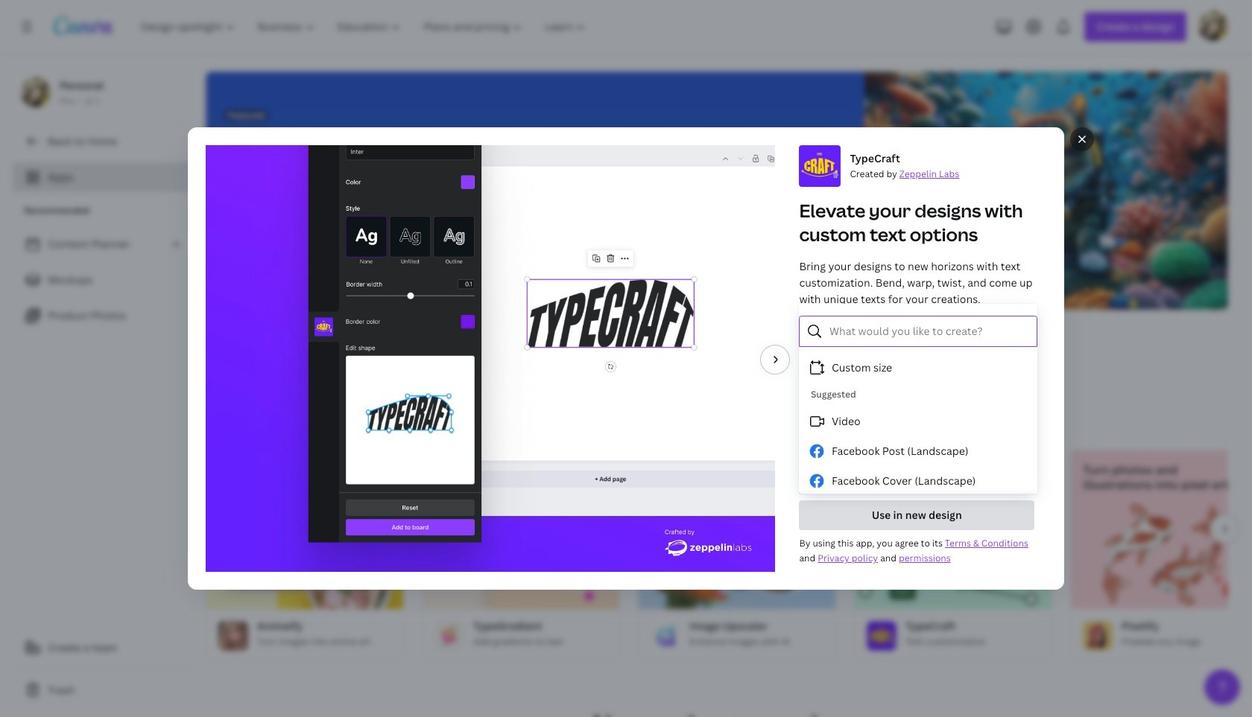 Task type: vqa. For each thing, say whether or not it's contained in the screenshot.
Images button
no



Task type: describe. For each thing, give the bounding box(es) containing it.
1 vertical spatial animeify image
[[218, 622, 248, 651]]

0 vertical spatial animeify image
[[206, 505, 403, 610]]

What would you like to create? search field
[[830, 318, 1027, 346]]

an image with a cursor next to a text box containing the prompt "a cat going scuba diving" to generate an image. the generated image of a cat doing scuba diving is behind the text box. image
[[804, 72, 1228, 310]]

pixelify image
[[1071, 505, 1252, 610]]

1 vertical spatial typecraft image
[[867, 622, 897, 651]]

1 vertical spatial typegradient image
[[435, 622, 464, 651]]

0 vertical spatial typegradient image
[[423, 505, 619, 610]]



Task type: locate. For each thing, give the bounding box(es) containing it.
pixelify image
[[1083, 622, 1113, 651]]

1 vertical spatial image upscaler image
[[651, 622, 681, 651]]

typegradient image
[[423, 505, 619, 610], [435, 622, 464, 651]]

image upscaler image
[[639, 505, 836, 610], [651, 622, 681, 651]]

top level navigation element
[[131, 12, 599, 42]]

typecraft image
[[855, 505, 1052, 610], [867, 622, 897, 651]]

0 vertical spatial image upscaler image
[[639, 505, 836, 610]]

animeify image
[[206, 505, 403, 610], [218, 622, 248, 651]]

0 vertical spatial typecraft image
[[855, 505, 1052, 610]]

list
[[12, 230, 194, 331]]

Input field to search for apps search field
[[236, 323, 464, 351]]



